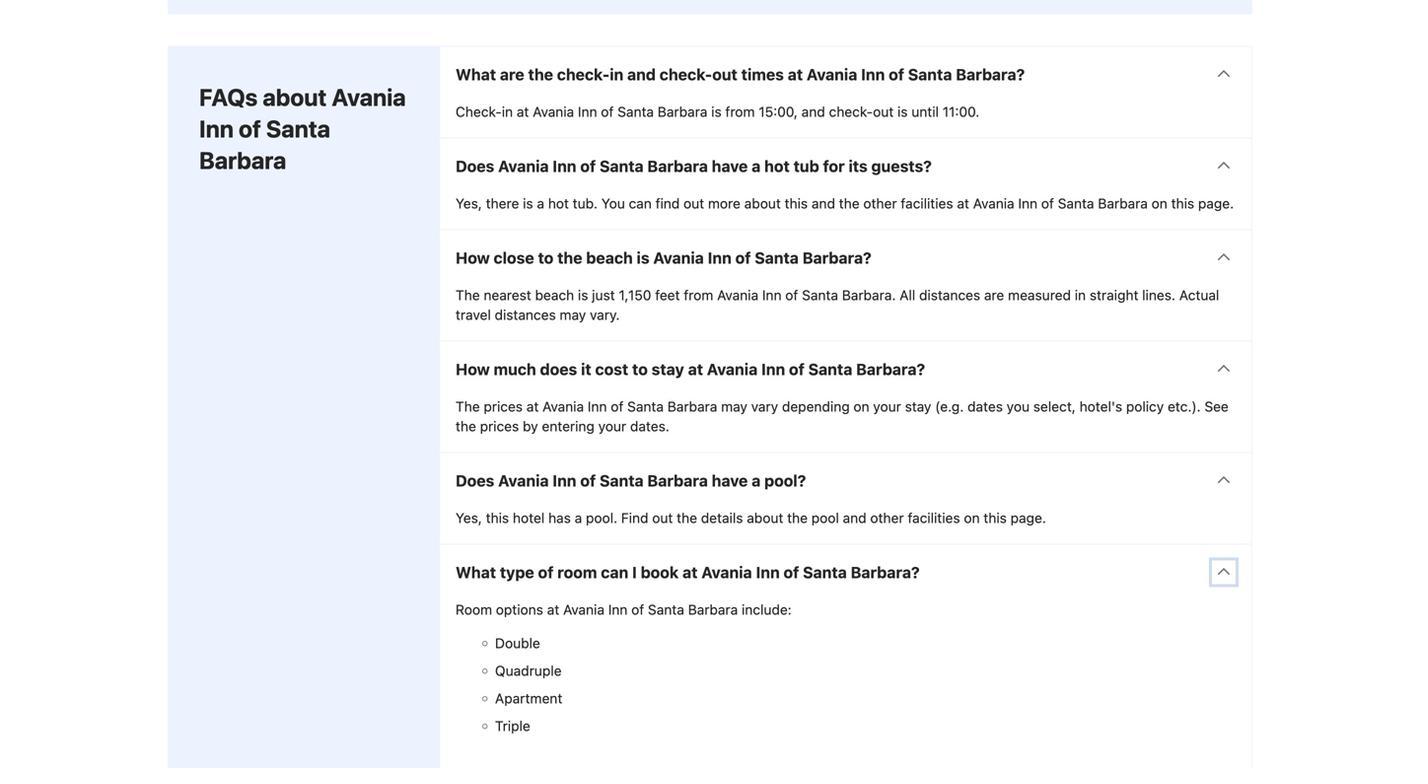 Task type: locate. For each thing, give the bounding box(es) containing it.
1 vertical spatial are
[[985, 287, 1005, 303]]

0 vertical spatial are
[[500, 65, 525, 84]]

2 vertical spatial on
[[964, 510, 980, 526]]

0 vertical spatial about
[[263, 83, 327, 111]]

1 what from the top
[[456, 65, 496, 84]]

about down pool?
[[747, 510, 784, 526]]

how much does it cost to stay at avania inn of santa barbara?
[[456, 360, 926, 379]]

about inside faqs about avania inn of santa barbara
[[263, 83, 327, 111]]

are
[[500, 65, 525, 84], [985, 287, 1005, 303]]

at right check-
[[517, 104, 529, 120]]

other down guests?
[[864, 195, 897, 212]]

what type of room can i book at avania inn of santa barbara? button
[[440, 545, 1252, 600]]

other down does avania inn of santa barbara have a pool? dropdown button on the bottom
[[871, 510, 904, 526]]

how for how close to the beach is avania inn of santa barbara?
[[456, 249, 490, 267]]

1 vertical spatial from
[[684, 287, 714, 303]]

a left pool?
[[752, 472, 761, 490]]

i
[[632, 563, 637, 582]]

check-
[[456, 104, 502, 120]]

the down travel
[[456, 399, 480, 415]]

may inside the nearest beach is just 1,150 feet from avania inn of santa barbara. all distances are measured in straight lines. actual travel distances may vary.
[[560, 307, 586, 323]]

1 how from the top
[[456, 249, 490, 267]]

0 vertical spatial beach
[[586, 249, 633, 267]]

1 vertical spatial about
[[745, 195, 781, 212]]

hotel
[[513, 510, 545, 526]]

until
[[912, 104, 939, 120]]

what type of room can i book at avania inn of santa barbara?
[[456, 563, 920, 582]]

1 horizontal spatial may
[[721, 399, 748, 415]]

barbara? inside dropdown button
[[851, 563, 920, 582]]

1 vertical spatial can
[[601, 563, 629, 582]]

and right 15:00,
[[802, 104, 826, 120]]

0 horizontal spatial may
[[560, 307, 586, 323]]

hot left tub.
[[548, 195, 569, 212]]

2 have from the top
[[712, 472, 748, 490]]

1 vertical spatial have
[[712, 472, 748, 490]]

from
[[726, 104, 755, 120], [684, 287, 714, 303]]

feet
[[655, 287, 680, 303]]

of up tub.
[[580, 157, 596, 176]]

about right the more
[[745, 195, 781, 212]]

out
[[713, 65, 738, 84], [873, 104, 894, 120], [684, 195, 705, 212], [652, 510, 673, 526]]

in inside the nearest beach is just 1,150 feet from avania inn of santa barbara. all distances are measured in straight lines. actual travel distances may vary.
[[1075, 287, 1086, 303]]

what up check-
[[456, 65, 496, 84]]

1 vertical spatial stay
[[905, 399, 932, 415]]

0 horizontal spatial to
[[538, 249, 554, 267]]

and
[[628, 65, 656, 84], [802, 104, 826, 120], [812, 195, 836, 212], [843, 510, 867, 526]]

what up room
[[456, 563, 496, 582]]

faqs
[[199, 83, 258, 111]]

1 vertical spatial how
[[456, 360, 490, 379]]

can right you
[[629, 195, 652, 212]]

0 vertical spatial hot
[[765, 157, 790, 176]]

may left the vary
[[721, 399, 748, 415]]

entering
[[542, 418, 595, 435]]

0 vertical spatial other
[[864, 195, 897, 212]]

of down the more
[[736, 249, 751, 267]]

does
[[456, 157, 495, 176], [456, 472, 495, 490]]

of up pool.
[[580, 472, 596, 490]]

0 vertical spatial may
[[560, 307, 586, 323]]

1 vertical spatial does
[[456, 472, 495, 490]]

1 horizontal spatial stay
[[905, 399, 932, 415]]

1 vertical spatial yes,
[[456, 510, 482, 526]]

2 horizontal spatial in
[[1075, 287, 1086, 303]]

distances down 'nearest'
[[495, 307, 556, 323]]

have up details
[[712, 472, 748, 490]]

tub
[[794, 157, 820, 176]]

other
[[864, 195, 897, 212], [871, 510, 904, 526]]

distances right all
[[920, 287, 981, 303]]

0 vertical spatial on
[[1152, 195, 1168, 212]]

to
[[538, 249, 554, 267], [632, 360, 648, 379]]

this
[[785, 195, 808, 212], [1172, 195, 1195, 212], [486, 510, 509, 526], [984, 510, 1007, 526]]

barbara inside faqs about avania inn of santa barbara
[[199, 147, 286, 174]]

hot inside does avania inn of santa barbara have a hot tub for its guests? dropdown button
[[765, 157, 790, 176]]

0 vertical spatial yes,
[[456, 195, 482, 212]]

0 horizontal spatial beach
[[535, 287, 574, 303]]

beach
[[586, 249, 633, 267], [535, 287, 574, 303]]

yes, left the there
[[456, 195, 482, 212]]

just
[[592, 287, 615, 303]]

have
[[712, 157, 748, 176], [712, 472, 748, 490]]

0 vertical spatial page.
[[1199, 195, 1234, 212]]

stay left (e.g.
[[905, 399, 932, 415]]

what inside dropdown button
[[456, 65, 496, 84]]

2 vertical spatial in
[[1075, 287, 1086, 303]]

inn inside dropdown button
[[756, 563, 780, 582]]

to right close
[[538, 249, 554, 267]]

0 vertical spatial the
[[456, 287, 480, 303]]

how left 'much'
[[456, 360, 490, 379]]

at inside dropdown button
[[683, 563, 698, 582]]

santa
[[909, 65, 953, 84], [618, 104, 654, 120], [266, 115, 330, 143], [600, 157, 644, 176], [1058, 195, 1095, 212], [755, 249, 799, 267], [802, 287, 839, 303], [809, 360, 853, 379], [628, 399, 664, 415], [600, 472, 644, 490], [803, 563, 847, 582], [648, 602, 685, 618]]

on inside the prices at avania inn of santa barbara may vary depending on your stay (e.g. dates you select, hotel's policy etc.). see the prices by entering your dates.
[[854, 399, 870, 415]]

1 vertical spatial prices
[[480, 418, 519, 435]]

are inside dropdown button
[[500, 65, 525, 84]]

avania
[[807, 65, 858, 84], [332, 83, 406, 111], [533, 104, 574, 120], [498, 157, 549, 176], [973, 195, 1015, 212], [654, 249, 704, 267], [717, 287, 759, 303], [707, 360, 758, 379], [543, 399, 584, 415], [498, 472, 549, 490], [702, 563, 752, 582], [563, 602, 605, 618]]

0 vertical spatial stay
[[652, 360, 685, 379]]

book
[[641, 563, 679, 582]]

beach right 'nearest'
[[535, 287, 574, 303]]

what inside dropdown button
[[456, 563, 496, 582]]

and right pool at the bottom
[[843, 510, 867, 526]]

of up include: on the bottom of the page
[[784, 563, 799, 582]]

does for does avania inn of santa barbara have a hot tub for its guests?
[[456, 157, 495, 176]]

the for how close to the beach is avania inn of santa barbara?
[[456, 287, 480, 303]]

0 vertical spatial to
[[538, 249, 554, 267]]

1 vertical spatial what
[[456, 563, 496, 582]]

of
[[889, 65, 905, 84], [601, 104, 614, 120], [239, 115, 261, 143], [580, 157, 596, 176], [1042, 195, 1055, 212], [736, 249, 751, 267], [786, 287, 799, 303], [789, 360, 805, 379], [611, 399, 624, 415], [580, 472, 596, 490], [538, 563, 554, 582], [784, 563, 799, 582], [632, 602, 644, 618]]

1 vertical spatial facilities
[[908, 510, 961, 526]]

of down faqs
[[239, 115, 261, 143]]

0 horizontal spatial are
[[500, 65, 525, 84]]

prices up by
[[484, 399, 523, 415]]

pool?
[[765, 472, 806, 490]]

from down what are the check-in and check-out times at avania inn of santa barbara?
[[726, 104, 755, 120]]

hot left tub
[[765, 157, 790, 176]]

0 vertical spatial does
[[456, 157, 495, 176]]

may
[[560, 307, 586, 323], [721, 399, 748, 415]]

is up 1,150 at the top left of page
[[637, 249, 650, 267]]

0 horizontal spatial page.
[[1011, 510, 1047, 526]]

0 horizontal spatial on
[[854, 399, 870, 415]]

prices left by
[[480, 418, 519, 435]]

of down how close to the beach is avania inn of santa barbara? dropdown button at the top of the page
[[786, 287, 799, 303]]

what are the check-in and check-out times at avania inn of santa barbara?
[[456, 65, 1025, 84]]

0 horizontal spatial from
[[684, 287, 714, 303]]

does avania inn of santa barbara have a pool?
[[456, 472, 806, 490]]

1 the from the top
[[456, 287, 480, 303]]

0 horizontal spatial stay
[[652, 360, 685, 379]]

1 vertical spatial on
[[854, 399, 870, 415]]

has
[[549, 510, 571, 526]]

0 vertical spatial what
[[456, 65, 496, 84]]

0 horizontal spatial distances
[[495, 307, 556, 323]]

stay inside dropdown button
[[652, 360, 685, 379]]

0 horizontal spatial your
[[599, 418, 627, 435]]

the inside the prices at avania inn of santa barbara may vary depending on your stay (e.g. dates you select, hotel's policy etc.). see the prices by entering your dates.
[[456, 399, 480, 415]]

can inside dropdown button
[[601, 563, 629, 582]]

stay inside the prices at avania inn of santa barbara may vary depending on your stay (e.g. dates you select, hotel's policy etc.). see the prices by entering your dates.
[[905, 399, 932, 415]]

by
[[523, 418, 538, 435]]

is
[[712, 104, 722, 120], [898, 104, 908, 120], [523, 195, 533, 212], [637, 249, 650, 267], [578, 287, 588, 303]]

2 how from the top
[[456, 360, 490, 379]]

of up you
[[601, 104, 614, 120]]

2 does from the top
[[456, 472, 495, 490]]

all
[[900, 287, 916, 303]]

1 horizontal spatial from
[[726, 104, 755, 120]]

of inside faqs about avania inn of santa barbara
[[239, 115, 261, 143]]

1 horizontal spatial beach
[[586, 249, 633, 267]]

1 horizontal spatial check-
[[660, 65, 713, 84]]

a
[[752, 157, 761, 176], [537, 195, 545, 212], [752, 472, 761, 490], [575, 510, 582, 526]]

how for how much does it cost to stay at avania inn of santa barbara?
[[456, 360, 490, 379]]

barbara?
[[956, 65, 1025, 84], [803, 249, 872, 267], [857, 360, 926, 379], [851, 563, 920, 582]]

0 vertical spatial in
[[610, 65, 624, 84]]

1 vertical spatial other
[[871, 510, 904, 526]]

triple
[[495, 718, 531, 735]]

from inside the nearest beach is just 1,150 feet from avania inn of santa barbara. all distances are measured in straight lines. actual travel distances may vary.
[[684, 287, 714, 303]]

yes, left hotel on the left of the page
[[456, 510, 482, 526]]

can
[[629, 195, 652, 212], [601, 563, 629, 582]]

check-
[[557, 65, 610, 84], [660, 65, 713, 84], [829, 104, 873, 120]]

prices
[[484, 399, 523, 415], [480, 418, 519, 435]]

2 what from the top
[[456, 563, 496, 582]]

at down 11:00.
[[957, 195, 970, 212]]

0 vertical spatial have
[[712, 157, 748, 176]]

facilities down does avania inn of santa barbara have a pool? dropdown button on the bottom
[[908, 510, 961, 526]]

0 vertical spatial can
[[629, 195, 652, 212]]

at right options
[[547, 602, 560, 618]]

how left close
[[456, 249, 490, 267]]

yes,
[[456, 195, 482, 212], [456, 510, 482, 526]]

distances
[[920, 287, 981, 303], [495, 307, 556, 323]]

actual
[[1180, 287, 1220, 303]]

on
[[1152, 195, 1168, 212], [854, 399, 870, 415], [964, 510, 980, 526]]

lines.
[[1143, 287, 1176, 303]]

about
[[263, 83, 327, 111], [745, 195, 781, 212], [747, 510, 784, 526]]

page.
[[1199, 195, 1234, 212], [1011, 510, 1047, 526]]

and up check-in at avania inn of santa barbara is from 15:00, and check-out is until 11:00.
[[628, 65, 656, 84]]

hot
[[765, 157, 790, 176], [548, 195, 569, 212]]

1 yes, from the top
[[456, 195, 482, 212]]

2 the from the top
[[456, 399, 480, 415]]

the up travel
[[456, 287, 480, 303]]

what
[[456, 65, 496, 84], [456, 563, 496, 582]]

the inside the nearest beach is just 1,150 feet from avania inn of santa barbara. all distances are measured in straight lines. actual travel distances may vary.
[[456, 287, 480, 303]]

barbara.
[[842, 287, 896, 303]]

may inside the prices at avania inn of santa barbara may vary depending on your stay (e.g. dates you select, hotel's policy etc.). see the prices by entering your dates.
[[721, 399, 748, 415]]

have up the more
[[712, 157, 748, 176]]

1 vertical spatial distances
[[495, 307, 556, 323]]

double
[[495, 635, 541, 652]]

times
[[742, 65, 784, 84]]

1 vertical spatial page.
[[1011, 510, 1047, 526]]

1 horizontal spatial distances
[[920, 287, 981, 303]]

about right faqs
[[263, 83, 327, 111]]

0 vertical spatial prices
[[484, 399, 523, 415]]

0 horizontal spatial in
[[502, 104, 513, 120]]

facilities down guests?
[[901, 195, 954, 212]]

your down how much does it cost to stay at avania inn of santa barbara? dropdown button
[[874, 399, 902, 415]]

0 vertical spatial how
[[456, 249, 490, 267]]

room options at avania inn of santa barbara include:
[[456, 602, 792, 618]]

1 does from the top
[[456, 157, 495, 176]]

is right the there
[[523, 195, 533, 212]]

your left dates.
[[599, 418, 627, 435]]

may left vary.
[[560, 307, 586, 323]]

more
[[708, 195, 741, 212]]

1 vertical spatial hot
[[548, 195, 569, 212]]

1 vertical spatial in
[[502, 104, 513, 120]]

inn inside the nearest beach is just 1,150 feet from avania inn of santa barbara. all distances are measured in straight lines. actual travel distances may vary.
[[763, 287, 782, 303]]

beach inside dropdown button
[[586, 249, 633, 267]]

are left 'measured'
[[985, 287, 1005, 303]]

1 vertical spatial your
[[599, 418, 627, 435]]

1 horizontal spatial in
[[610, 65, 624, 84]]

1 horizontal spatial are
[[985, 287, 1005, 303]]

of down cost
[[611, 399, 624, 415]]

1 vertical spatial may
[[721, 399, 748, 415]]

beach up the just
[[586, 249, 633, 267]]

barbara
[[658, 104, 708, 120], [199, 147, 286, 174], [648, 157, 708, 176], [1098, 195, 1148, 212], [668, 399, 718, 415], [648, 472, 708, 490], [688, 602, 738, 618]]

1 vertical spatial beach
[[535, 287, 574, 303]]

1 horizontal spatial to
[[632, 360, 648, 379]]

facilities
[[901, 195, 954, 212], [908, 510, 961, 526]]

1 horizontal spatial on
[[964, 510, 980, 526]]

11:00.
[[943, 104, 980, 120]]

to right cost
[[632, 360, 648, 379]]

room
[[558, 563, 597, 582]]

stay right cost
[[652, 360, 685, 379]]

close
[[494, 249, 534, 267]]

is left the just
[[578, 287, 588, 303]]

can left the 'i'
[[601, 563, 629, 582]]

at up by
[[527, 399, 539, 415]]

1 horizontal spatial your
[[874, 399, 902, 415]]

it
[[581, 360, 592, 379]]

2 vertical spatial about
[[747, 510, 784, 526]]

a right the there
[[537, 195, 545, 212]]

how close to the beach is avania inn of santa barbara?
[[456, 249, 872, 267]]

is inside dropdown button
[[637, 249, 650, 267]]

at right book
[[683, 563, 698, 582]]

how
[[456, 249, 490, 267], [456, 360, 490, 379]]

0 vertical spatial your
[[874, 399, 902, 415]]

2 yes, from the top
[[456, 510, 482, 526]]

you
[[602, 195, 625, 212]]

1 have from the top
[[712, 157, 748, 176]]

are inside the nearest beach is just 1,150 feet from avania inn of santa barbara. all distances are measured in straight lines. actual travel distances may vary.
[[985, 287, 1005, 303]]

are up check-
[[500, 65, 525, 84]]

1 vertical spatial the
[[456, 399, 480, 415]]

0 horizontal spatial hot
[[548, 195, 569, 212]]

15:00,
[[759, 104, 798, 120]]

1 horizontal spatial hot
[[765, 157, 790, 176]]

pool.
[[586, 510, 618, 526]]

from right feet
[[684, 287, 714, 303]]



Task type: describe. For each thing, give the bounding box(es) containing it.
santa inside the prices at avania inn of santa barbara may vary depending on your stay (e.g. dates you select, hotel's policy etc.). see the prices by entering your dates.
[[628, 399, 664, 415]]

policy
[[1127, 399, 1164, 415]]

(e.g.
[[936, 399, 964, 415]]

1 horizontal spatial page.
[[1199, 195, 1234, 212]]

what for what are the check-in and check-out times at avania inn of santa barbara?
[[456, 65, 496, 84]]

avania inside dropdown button
[[702, 563, 752, 582]]

at right times
[[788, 65, 803, 84]]

select,
[[1034, 399, 1076, 415]]

at inside the prices at avania inn of santa barbara may vary depending on your stay (e.g. dates you select, hotel's policy etc.). see the prices by entering your dates.
[[527, 399, 539, 415]]

2 horizontal spatial on
[[1152, 195, 1168, 212]]

is inside the nearest beach is just 1,150 feet from avania inn of santa barbara. all distances are measured in straight lines. actual travel distances may vary.
[[578, 287, 588, 303]]

how much does it cost to stay at avania inn of santa barbara? button
[[440, 342, 1252, 397]]

yes, for does avania inn of santa barbara have a hot tub for its guests?
[[456, 195, 482, 212]]

out inside dropdown button
[[713, 65, 738, 84]]

accordion control element
[[439, 46, 1253, 769]]

the nearest beach is just 1,150 feet from avania inn of santa barbara. all distances are measured in straight lines. actual travel distances may vary.
[[456, 287, 1220, 323]]

there
[[486, 195, 519, 212]]

how close to the beach is avania inn of santa barbara? button
[[440, 230, 1252, 286]]

yes, this hotel has a pool. find out the details about the pool and other facilities on this page.
[[456, 510, 1047, 526]]

and down for
[[812, 195, 836, 212]]

options
[[496, 602, 544, 618]]

avania inside faqs about avania inn of santa barbara
[[332, 83, 406, 111]]

is left until
[[898, 104, 908, 120]]

pool
[[812, 510, 839, 526]]

santa inside dropdown button
[[803, 563, 847, 582]]

vary
[[752, 399, 779, 415]]

of up 'measured'
[[1042, 195, 1055, 212]]

inn inside the prices at avania inn of santa barbara may vary depending on your stay (e.g. dates you select, hotel's policy etc.). see the prices by entering your dates.
[[588, 399, 607, 415]]

room
[[456, 602, 492, 618]]

2 horizontal spatial check-
[[829, 104, 873, 120]]

have for pool?
[[712, 472, 748, 490]]

does for does avania inn of santa barbara have a pool?
[[456, 472, 495, 490]]

yes, for does avania inn of santa barbara have a pool?
[[456, 510, 482, 526]]

does avania inn of santa barbara have a hot tub for its guests? button
[[440, 139, 1252, 194]]

the for how much does it cost to stay at avania inn of santa barbara?
[[456, 399, 480, 415]]

guests?
[[872, 157, 932, 176]]

of up depending
[[789, 360, 805, 379]]

have for hot
[[712, 157, 748, 176]]

vary.
[[590, 307, 620, 323]]

etc.).
[[1168, 399, 1201, 415]]

inn inside faqs about avania inn of santa barbara
[[199, 115, 234, 143]]

cost
[[595, 360, 629, 379]]

0 horizontal spatial check-
[[557, 65, 610, 84]]

you
[[1007, 399, 1030, 415]]

the prices at avania inn of santa barbara may vary depending on your stay (e.g. dates you select, hotel's policy etc.). see the prices by entering your dates.
[[456, 399, 1229, 435]]

of inside the prices at avania inn of santa barbara may vary depending on your stay (e.g. dates you select, hotel's policy etc.). see the prices by entering your dates.
[[611, 399, 624, 415]]

see
[[1205, 399, 1229, 415]]

0 vertical spatial facilities
[[901, 195, 954, 212]]

in inside dropdown button
[[610, 65, 624, 84]]

the inside the prices at avania inn of santa barbara may vary depending on your stay (e.g. dates you select, hotel's policy etc.). see the prices by entering your dates.
[[456, 418, 476, 435]]

0 vertical spatial distances
[[920, 287, 981, 303]]

tub.
[[573, 195, 598, 212]]

0 vertical spatial from
[[726, 104, 755, 120]]

of right type
[[538, 563, 554, 582]]

a right has
[[575, 510, 582, 526]]

does avania inn of santa barbara have a pool? button
[[440, 453, 1252, 509]]

measured
[[1008, 287, 1071, 303]]

straight
[[1090, 287, 1139, 303]]

at right cost
[[688, 360, 703, 379]]

what for what type of room can i book at avania inn of santa barbara?
[[456, 563, 496, 582]]

find
[[621, 510, 649, 526]]

beach inside the nearest beach is just 1,150 feet from avania inn of santa barbara. all distances are measured in straight lines. actual travel distances may vary.
[[535, 287, 574, 303]]

travel
[[456, 307, 491, 323]]

check-in at avania inn of santa barbara is from 15:00, and check-out is until 11:00.
[[456, 104, 980, 120]]

a left tub
[[752, 157, 761, 176]]

much
[[494, 360, 536, 379]]

for
[[823, 157, 845, 176]]

of down the 'i'
[[632, 602, 644, 618]]

santa inside the nearest beach is just 1,150 feet from avania inn of santa barbara. all distances are measured in straight lines. actual travel distances may vary.
[[802, 287, 839, 303]]

avania inside the prices at avania inn of santa barbara may vary depending on your stay (e.g. dates you select, hotel's policy etc.). see the prices by entering your dates.
[[543, 399, 584, 415]]

nearest
[[484, 287, 532, 303]]

1,150
[[619, 287, 652, 303]]

apartment
[[495, 691, 563, 707]]

does
[[540, 360, 577, 379]]

of inside the nearest beach is just 1,150 feet from avania inn of santa barbara. all distances are measured in straight lines. actual travel distances may vary.
[[786, 287, 799, 303]]

does avania inn of santa barbara have a hot tub for its guests?
[[456, 157, 932, 176]]

what are the check-in and check-out times at avania inn of santa barbara? button
[[440, 47, 1252, 102]]

find
[[656, 195, 680, 212]]

barbara inside the prices at avania inn of santa barbara may vary depending on your stay (e.g. dates you select, hotel's policy etc.). see the prices by entering your dates.
[[668, 399, 718, 415]]

of up guests?
[[889, 65, 905, 84]]

hotel's
[[1080, 399, 1123, 415]]

is down what are the check-in and check-out times at avania inn of santa barbara?
[[712, 104, 722, 120]]

1 vertical spatial to
[[632, 360, 648, 379]]

its
[[849, 157, 868, 176]]

yes, there is a hot tub. you can find out more about this and the other facilities at avania inn of santa barbara on this page.
[[456, 195, 1234, 212]]

depending
[[782, 399, 850, 415]]

quadruple
[[495, 663, 562, 679]]

avania inside the nearest beach is just 1,150 feet from avania inn of santa barbara. all distances are measured in straight lines. actual travel distances may vary.
[[717, 287, 759, 303]]

dates.
[[630, 418, 670, 435]]

santa inside faqs about avania inn of santa barbara
[[266, 115, 330, 143]]

and inside dropdown button
[[628, 65, 656, 84]]

details
[[701, 510, 743, 526]]

type
[[500, 563, 534, 582]]

dates
[[968, 399, 1003, 415]]

include:
[[742, 602, 792, 618]]

faqs about avania inn of santa barbara
[[199, 83, 406, 174]]



Task type: vqa. For each thing, say whether or not it's contained in the screenshot.
the bottommost 'Booking.com'
no



